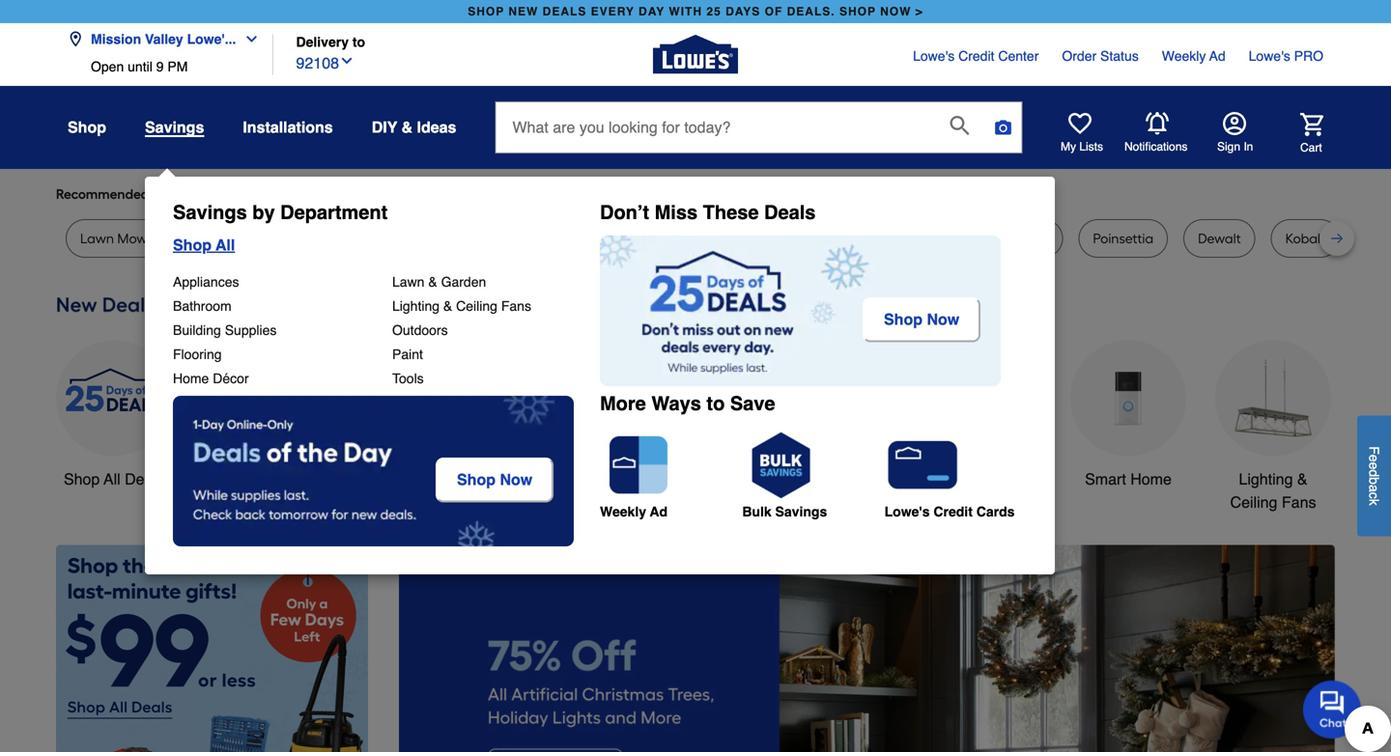 Task type: describe. For each thing, give the bounding box(es) containing it.
appliances for appliances
[[221, 470, 297, 488]]

tools link down outdoors
[[346, 341, 462, 491]]

mower
[[117, 230, 160, 247]]

poinsettia
[[1093, 230, 1154, 247]]

smart
[[1085, 470, 1126, 488]]

savings for savings
[[145, 118, 204, 136]]

shop new deals every day with 25 days of deals. shop now > link
[[464, 0, 927, 23]]

1 horizontal spatial bathroom link
[[926, 341, 1042, 491]]

lighting & ceiling fans
[[1230, 470, 1316, 512]]

outdoors
[[392, 323, 448, 338]]

ceiling inside lighting & ceiling fans
[[1230, 494, 1278, 512]]

lowe's home improvement account image
[[1223, 112, 1246, 135]]

recommended searches for you
[[56, 186, 255, 202]]

faucets
[[694, 470, 749, 488]]

1 vertical spatial to
[[707, 393, 725, 415]]

weekly ad icon. image
[[600, 427, 677, 504]]

all for shop all
[[216, 236, 235, 254]]

lowe's home improvement lists image
[[1069, 112, 1092, 135]]

outdoors link
[[392, 323, 448, 338]]

with
[[669, 5, 702, 18]]

order
[[1062, 48, 1097, 64]]

lawn
[[392, 274, 425, 290]]

9
[[156, 59, 164, 74]]

1 vertical spatial ad
[[650, 504, 668, 520]]

order status link
[[1062, 46, 1139, 66]]

0 vertical spatial appliances link
[[173, 274, 239, 290]]

1 vertical spatial bathroom
[[950, 470, 1017, 488]]

for
[[212, 186, 229, 202]]

lowe's home improvement notification center image
[[1146, 112, 1169, 135]]

kitchen faucets link
[[636, 341, 752, 491]]

credit for center
[[959, 48, 995, 64]]

lists
[[1080, 140, 1103, 154]]

bulk savings icon. image
[[742, 427, 820, 504]]

0 vertical spatial weekly
[[1162, 48, 1206, 64]]

25 days of deals. don't miss out on new deals every day. while supplies last. image
[[600, 236, 1001, 386]]

b
[[1367, 478, 1382, 485]]

delivery
[[296, 34, 349, 50]]

1 horizontal spatial ad
[[1210, 48, 1226, 64]]

kobalt
[[1286, 230, 1326, 247]]

lowe's pro link
[[1249, 46, 1324, 66]]

92108
[[296, 54, 339, 72]]

1 horizontal spatial lighting & ceiling fans link
[[1215, 341, 1331, 514]]

fans inside the "lawn & garden lighting & ceiling fans outdoors paint tools"
[[501, 299, 531, 314]]

bulk savings link
[[742, 427, 883, 520]]

more
[[600, 393, 646, 415]]

& down lawn & garden link
[[443, 299, 452, 314]]

shed 10x14 shed
[[871, 230, 973, 247]]

mission valley lowe'... button
[[68, 20, 267, 59]]

home inside "appliances bathroom building supplies flooring home décor"
[[173, 371, 209, 386]]

my lists link
[[1061, 112, 1103, 155]]

save
[[730, 393, 775, 415]]

storage
[[778, 230, 827, 247]]

lowe'...
[[187, 31, 236, 47]]

sign in
[[1217, 140, 1253, 154]]

location image
[[68, 31, 83, 47]]

shop button
[[68, 110, 106, 145]]

2 vertical spatial savings
[[775, 504, 827, 520]]

c
[[1367, 493, 1382, 499]]

lawn mower
[[80, 230, 160, 247]]

savings by department
[[173, 201, 388, 224]]

chevron down image inside 92108 button
[[339, 53, 355, 69]]

arrow right image
[[1300, 714, 1319, 734]]

new deals every day during 25 days of deals image
[[56, 289, 1335, 321]]

bathroom inside "appliances bathroom building supplies flooring home décor"
[[173, 299, 232, 314]]

flooring link
[[173, 347, 222, 362]]

smart home
[[1085, 470, 1172, 488]]

shop all link
[[173, 236, 586, 255]]

2 shop from the left
[[840, 5, 876, 18]]

appliances bathroom building supplies flooring home décor
[[173, 274, 277, 386]]

shed for shed 10x14 shed
[[871, 230, 903, 247]]

diy & ideas
[[372, 118, 456, 136]]

shop these last-minute gifts. $99 or less. quantities are limited and won't last. image
[[56, 545, 368, 753]]

lawn
[[80, 230, 114, 247]]

weekly ad inside weekly ad link
[[600, 504, 668, 520]]

shop all deals
[[64, 470, 164, 488]]

shop now button for top shop now link
[[863, 298, 981, 342]]

lawn & garden link
[[392, 274, 486, 290]]

lowe's credit cards
[[885, 504, 1015, 520]]

cart button
[[1273, 113, 1324, 155]]

deals
[[543, 5, 587, 18]]

75 percent off all artificial christmas trees, holiday lights and more. image
[[399, 545, 1335, 753]]

every
[[591, 5, 635, 18]]

décor
[[213, 371, 249, 386]]

open until 9 pm
[[91, 59, 188, 74]]

savings for savings by department
[[173, 201, 247, 224]]

now for the bottom shop now link
[[500, 471, 533, 489]]

building supplies link
[[173, 323, 277, 338]]

lowe's home improvement logo image
[[653, 12, 738, 97]]

flooring
[[173, 347, 222, 362]]

lowe's credit center link
[[913, 46, 1039, 66]]

delivery to
[[296, 34, 365, 50]]

my lists
[[1061, 140, 1103, 154]]

new
[[509, 5, 539, 18]]

1 vertical spatial shop now link
[[436, 458, 558, 503]]

pro
[[1294, 48, 1324, 64]]

garden
[[441, 274, 486, 290]]

status
[[1101, 48, 1139, 64]]

appliances for appliances bathroom building supplies flooring home décor
[[173, 274, 239, 290]]

my
[[1061, 140, 1076, 154]]

lowe's for lowe's credit cards
[[885, 504, 930, 520]]

25
[[707, 5, 721, 18]]

paint link
[[392, 347, 423, 362]]

notifications
[[1125, 140, 1188, 154]]

now for top shop now link
[[927, 311, 960, 329]]

lowe's credit center
[[913, 48, 1039, 64]]



Task type: locate. For each thing, give the bounding box(es) containing it.
diy & ideas button
[[372, 110, 456, 145]]

2 e from the top
[[1367, 462, 1382, 470]]

lighting inside lighting & ceiling fans
[[1239, 470, 1293, 488]]

savings
[[145, 118, 204, 136], [173, 201, 247, 224], [775, 504, 827, 520]]

0 horizontal spatial all
[[104, 470, 120, 488]]

0 vertical spatial chevron down image
[[236, 31, 259, 47]]

1 vertical spatial all
[[104, 470, 120, 488]]

d
[[1367, 470, 1382, 478]]

appliances link down shop all
[[173, 274, 239, 290]]

shop now for top shop now link
[[884, 311, 960, 329]]

0 horizontal spatial shop
[[468, 5, 504, 18]]

0 horizontal spatial bathroom link
[[173, 299, 232, 314]]

now
[[880, 5, 912, 18]]

0 vertical spatial weekly ad
[[1162, 48, 1226, 64]]

1 horizontal spatial all
[[216, 236, 235, 254]]

fans
[[501, 299, 531, 314], [1282, 494, 1316, 512]]

f e e d b a c k
[[1367, 447, 1382, 506]]

sign in button
[[1217, 112, 1253, 155]]

savings button
[[145, 118, 204, 137]]

1 horizontal spatial now
[[927, 311, 960, 329]]

home down flooring link
[[173, 371, 209, 386]]

ceiling inside the "lawn & garden lighting & ceiling fans outdoors paint tools"
[[456, 299, 498, 314]]

home
[[173, 371, 209, 386], [1131, 470, 1172, 488]]

1 vertical spatial fans
[[1282, 494, 1316, 512]]

0 horizontal spatial shop now button
[[436, 458, 554, 503]]

f e e d b a c k button
[[1357, 416, 1391, 537]]

lowe's inside lowe's credit cards link
[[885, 504, 930, 520]]

christmas decorations link
[[491, 341, 607, 514]]

1 horizontal spatial weekly
[[1162, 48, 1206, 64]]

weekly down kitchen at the left of the page
[[600, 504, 646, 520]]

1 vertical spatial ceiling
[[1230, 494, 1278, 512]]

& inside button
[[401, 118, 413, 136]]

tools inside the "lawn & garden lighting & ceiling fans outdoors paint tools"
[[392, 371, 424, 386]]

1 vertical spatial home
[[1131, 470, 1172, 488]]

&
[[401, 118, 413, 136], [428, 274, 437, 290], [443, 299, 452, 314], [884, 470, 894, 488], [1298, 470, 1308, 488]]

open
[[91, 59, 124, 74]]

1 vertical spatial credit
[[934, 504, 973, 520]]

credit for cards
[[934, 504, 973, 520]]

don't
[[600, 201, 649, 224]]

0 horizontal spatial now
[[500, 471, 533, 489]]

ad left lowe's pro
[[1210, 48, 1226, 64]]

bulk savings
[[742, 504, 827, 520]]

fans inside lighting & ceiling fans
[[1282, 494, 1316, 512]]

0 horizontal spatial weekly ad
[[600, 504, 668, 520]]

to left save
[[707, 393, 725, 415]]

& for diy & ideas
[[401, 118, 413, 136]]

1 horizontal spatial shop now button
[[863, 298, 981, 342]]

shed down don't miss these deals
[[689, 230, 720, 247]]

camera image
[[994, 118, 1013, 137]]

0 vertical spatial deals
[[764, 201, 816, 224]]

days
[[726, 5, 761, 18]]

0 vertical spatial weekly ad link
[[1162, 46, 1226, 66]]

1 horizontal spatial to
[[707, 393, 725, 415]]

a credit card icon. image
[[885, 427, 962, 504]]

center
[[998, 48, 1039, 64]]

0 vertical spatial all
[[216, 236, 235, 254]]

0 horizontal spatial weekly
[[600, 504, 646, 520]]

shop now up the decorations
[[457, 471, 533, 489]]

weekly ad link
[[1162, 46, 1226, 66], [600, 427, 740, 520]]

lowe's pro
[[1249, 48, 1324, 64]]

chevron down image
[[236, 31, 259, 47], [339, 53, 355, 69]]

tools link down the paint link
[[392, 371, 424, 386]]

lighting inside the "lawn & garden lighting & ceiling fans outdoors paint tools"
[[392, 299, 440, 314]]

bathroom up cards
[[950, 470, 1017, 488]]

savings up shop all
[[173, 201, 247, 224]]

bulk
[[742, 504, 772, 520]]

0 vertical spatial shop now button
[[863, 298, 981, 342]]

1 horizontal spatial shed
[[871, 230, 903, 247]]

shop new deals every day with 25 days of deals. shop now >
[[468, 5, 923, 18]]

valley
[[145, 31, 183, 47]]

day
[[639, 5, 665, 18]]

savings down outdoor
[[775, 504, 827, 520]]

0 vertical spatial bathroom
[[173, 299, 232, 314]]

ideas
[[417, 118, 456, 136]]

shop now button for the bottom shop now link
[[436, 458, 554, 503]]

1 horizontal spatial home
[[1131, 470, 1172, 488]]

1 vertical spatial appliances link
[[201, 341, 317, 491]]

0 horizontal spatial shop now link
[[436, 458, 558, 503]]

chevron down image down delivery to
[[339, 53, 355, 69]]

a
[[1367, 485, 1382, 493]]

weekly ad
[[1162, 48, 1226, 64], [600, 504, 668, 520]]

lighting
[[392, 299, 440, 314], [1239, 470, 1293, 488]]

None search field
[[495, 101, 1023, 171]]

mission valley lowe'...
[[91, 31, 236, 47]]

order status
[[1062, 48, 1139, 64]]

1 vertical spatial weekly
[[600, 504, 646, 520]]

1 horizontal spatial weekly ad
[[1162, 48, 1226, 64]]

0 vertical spatial credit
[[959, 48, 995, 64]]

lowe's left pro
[[1249, 48, 1291, 64]]

1 horizontal spatial deals
[[764, 201, 816, 224]]

1 vertical spatial savings
[[173, 201, 247, 224]]

1 vertical spatial shop now button
[[436, 458, 554, 503]]

toilet
[[612, 230, 644, 247]]

by
[[252, 201, 275, 224]]

shop all
[[173, 236, 235, 254]]

1 horizontal spatial weekly ad link
[[1162, 46, 1226, 66]]

lowe's down >
[[913, 48, 955, 64]]

lowe's for lowe's pro
[[1249, 48, 1291, 64]]

refrigerator
[[204, 230, 277, 247]]

& inside lighting & ceiling fans
[[1298, 470, 1308, 488]]

chevron down image left the delivery
[[236, 31, 259, 47]]

0 horizontal spatial shop now
[[457, 471, 533, 489]]

dewalt
[[1198, 230, 1241, 247]]

ad down kitchen at the left of the page
[[650, 504, 668, 520]]

christmas
[[514, 470, 584, 488]]

1 shop from the left
[[468, 5, 504, 18]]

0 vertical spatial ceiling
[[456, 299, 498, 314]]

0 vertical spatial shop now
[[884, 311, 960, 329]]

recommended
[[56, 186, 149, 202]]

in
[[1244, 140, 1253, 154]]

lowe's right equipment
[[885, 504, 930, 520]]

lowe's inside lowe's credit center link
[[913, 48, 955, 64]]

all for shop all deals
[[104, 470, 120, 488]]

& right lawn
[[428, 274, 437, 290]]

installations
[[243, 118, 333, 136]]

& for lighting & ceiling fans
[[1298, 470, 1308, 488]]

& for lawn & garden lighting & ceiling fans outdoors paint tools
[[428, 274, 437, 290]]

credit left cards
[[934, 504, 973, 520]]

& left b on the right bottom of the page
[[1298, 470, 1308, 488]]

2 horizontal spatial shed
[[941, 230, 973, 247]]

e up d
[[1367, 455, 1382, 462]]

installations button
[[243, 110, 333, 145]]

deals.
[[787, 5, 835, 18]]

e up b on the right bottom of the page
[[1367, 462, 1382, 470]]

3 shed from the left
[[941, 230, 973, 247]]

shop left the 'new'
[[468, 5, 504, 18]]

0 vertical spatial bathroom link
[[173, 299, 232, 314]]

outdoor tools & equipment
[[783, 470, 894, 512]]

1 vertical spatial bathroom link
[[926, 341, 1042, 491]]

0 horizontal spatial fans
[[501, 299, 531, 314]]

1 vertical spatial lighting
[[1239, 470, 1293, 488]]

weekly right status
[[1162, 48, 1206, 64]]

now
[[927, 311, 960, 329], [500, 471, 533, 489]]

now up the decorations
[[500, 471, 533, 489]]

1-day online-only deals of the day. while supplies last. image
[[173, 396, 574, 547]]

1 vertical spatial appliances
[[221, 470, 297, 488]]

1 vertical spatial now
[[500, 471, 533, 489]]

tools inside tools link
[[386, 470, 422, 488]]

you
[[232, 186, 255, 202]]

to right the delivery
[[353, 34, 365, 50]]

credit left center
[[959, 48, 995, 64]]

shop
[[68, 118, 106, 136], [173, 236, 212, 254], [884, 311, 923, 329], [64, 470, 100, 488], [457, 471, 496, 489]]

1 horizontal spatial fans
[[1282, 494, 1316, 512]]

bathroom link
[[173, 299, 232, 314], [926, 341, 1042, 491]]

cart
[[1300, 141, 1322, 154]]

tools inside outdoor tools & equipment
[[843, 470, 879, 488]]

1 vertical spatial shop now
[[457, 471, 533, 489]]

0 horizontal spatial shed
[[689, 230, 720, 247]]

lowe's inside lowe's pro link
[[1249, 48, 1291, 64]]

1 vertical spatial weekly ad link
[[600, 427, 740, 520]]

paint
[[392, 347, 423, 362]]

1 vertical spatial chevron down image
[[339, 53, 355, 69]]

0 horizontal spatial to
[[353, 34, 365, 50]]

0 vertical spatial now
[[927, 311, 960, 329]]

lawn & garden lighting & ceiling fans outdoors paint tools
[[392, 274, 531, 386]]

appliances link down supplies at the left
[[201, 341, 317, 491]]

1 horizontal spatial shop now
[[884, 311, 960, 329]]

1 shed from the left
[[689, 230, 720, 247]]

lowe's credit cards link
[[885, 427, 1025, 520]]

savings down pm
[[145, 118, 204, 136]]

& right diy
[[401, 118, 413, 136]]

0 vertical spatial to
[[353, 34, 365, 50]]

shed right 10x14
[[941, 230, 973, 247]]

of
[[765, 5, 783, 18]]

0 horizontal spatial deals
[[125, 470, 164, 488]]

2 shed from the left
[[871, 230, 903, 247]]

shed left 10x14
[[871, 230, 903, 247]]

christmas decorations
[[508, 470, 590, 512]]

weekly ad right status
[[1162, 48, 1226, 64]]

credit
[[959, 48, 995, 64], [934, 504, 973, 520]]

0 vertical spatial appliances
[[173, 274, 239, 290]]

1 horizontal spatial shop
[[840, 5, 876, 18]]

outdoor
[[783, 470, 839, 488]]

0 vertical spatial lighting
[[392, 299, 440, 314]]

don't miss these deals
[[600, 201, 816, 224]]

bathroom up building
[[173, 299, 232, 314]]

1 horizontal spatial lighting
[[1239, 470, 1293, 488]]

0 horizontal spatial ad
[[650, 504, 668, 520]]

& inside outdoor tools & equipment
[[884, 470, 894, 488]]

shop now for the bottom shop now link
[[457, 471, 533, 489]]

1 e from the top
[[1367, 455, 1382, 462]]

tools link
[[346, 341, 462, 491], [392, 371, 424, 386]]

e
[[1367, 455, 1382, 462], [1367, 462, 1382, 470]]

pm
[[168, 59, 188, 74]]

0 horizontal spatial lighting & ceiling fans link
[[392, 299, 531, 314]]

0 horizontal spatial weekly ad link
[[600, 427, 740, 520]]

search image
[[950, 116, 970, 135]]

supplies
[[225, 323, 277, 338]]

0 horizontal spatial home
[[173, 371, 209, 386]]

0 horizontal spatial bathroom
[[173, 299, 232, 314]]

lowe's home improvement cart image
[[1300, 113, 1324, 136]]

1 horizontal spatial shop now link
[[863, 298, 981, 342]]

0 vertical spatial savings
[[145, 118, 204, 136]]

1 vertical spatial deals
[[125, 470, 164, 488]]

Search Query text field
[[496, 102, 935, 153]]

these
[[703, 201, 759, 224]]

ways
[[652, 393, 701, 415]]

lighting & ceiling fans link
[[392, 299, 531, 314], [1215, 341, 1331, 514]]

1 vertical spatial lighting & ceiling fans link
[[1215, 341, 1331, 514]]

10x14
[[906, 230, 938, 247]]

0 vertical spatial fans
[[501, 299, 531, 314]]

home right smart
[[1131, 470, 1172, 488]]

0 vertical spatial shop now link
[[863, 298, 981, 342]]

appliances
[[173, 274, 239, 290], [221, 470, 297, 488]]

shed
[[689, 230, 720, 247], [871, 230, 903, 247], [941, 230, 973, 247]]

weekly ad down kitchen at the left of the page
[[600, 504, 668, 520]]

shop now down 10x14
[[884, 311, 960, 329]]

0 vertical spatial lighting & ceiling fans link
[[392, 299, 531, 314]]

0 vertical spatial ad
[[1210, 48, 1226, 64]]

outdoor
[[723, 230, 775, 247]]

shed for shed outdoor storage
[[689, 230, 720, 247]]

1 vertical spatial weekly ad
[[600, 504, 668, 520]]

kitchen
[[638, 470, 690, 488]]

shop all deals link
[[56, 341, 172, 491]]

recommended searches for you heading
[[56, 185, 1335, 204]]

appliances inside "appliances bathroom building supplies flooring home décor"
[[173, 274, 239, 290]]

mission
[[91, 31, 141, 47]]

appliances link
[[173, 274, 239, 290], [201, 341, 317, 491]]

& up lowe's credit cards
[[884, 470, 894, 488]]

shop left "now"
[[840, 5, 876, 18]]

1 horizontal spatial chevron down image
[[339, 53, 355, 69]]

decorations
[[508, 494, 590, 512]]

sign
[[1217, 140, 1241, 154]]

0 horizontal spatial lighting
[[392, 299, 440, 314]]

0 horizontal spatial chevron down image
[[236, 31, 259, 47]]

92108 button
[[296, 50, 355, 75]]

cards
[[977, 504, 1015, 520]]

diy
[[372, 118, 397, 136]]

weekly
[[1162, 48, 1206, 64], [600, 504, 646, 520]]

1 horizontal spatial bathroom
[[950, 470, 1017, 488]]

1 horizontal spatial ceiling
[[1230, 494, 1278, 512]]

now down the 'shed 10x14 shed'
[[927, 311, 960, 329]]

0 horizontal spatial ceiling
[[456, 299, 498, 314]]

lowe's for lowe's credit center
[[913, 48, 955, 64]]

0 vertical spatial home
[[173, 371, 209, 386]]

chat invite button image
[[1303, 680, 1362, 739]]

searches
[[152, 186, 209, 202]]



Task type: vqa. For each thing, say whether or not it's contained in the screenshot.
Savings related to Savings by Department
yes



